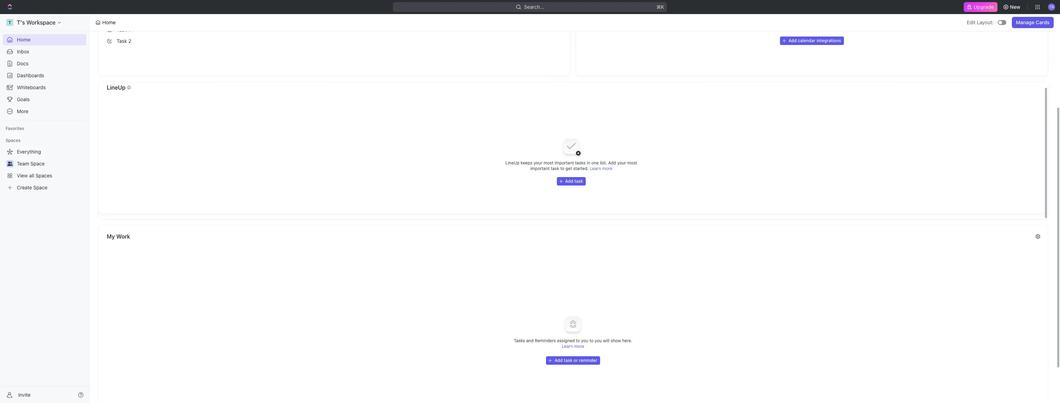 Task type: describe. For each thing, give the bounding box(es) containing it.
my work
[[107, 233, 130, 240]]

2
[[128, 38, 131, 44]]

0 vertical spatial spaces
[[6, 138, 21, 143]]

lineup keeps your most important tasks in one list. add your most important task to get started.
[[506, 160, 638, 171]]

cards
[[1036, 19, 1050, 25]]

workspace
[[26, 19, 56, 26]]

here.
[[623, 338, 633, 344]]

space for create space
[[33, 185, 47, 191]]

add task button
[[557, 177, 586, 186]]

t's workspace, , element
[[6, 19, 13, 26]]

add calendar integrations
[[789, 38, 842, 43]]

view all spaces
[[17, 173, 52, 179]]

‎task 1 link
[[104, 24, 565, 36]]

learn more link for tasks and reminders assigned to you to you will show here.
[[562, 344, 585, 349]]

tasks
[[575, 160, 586, 166]]

1 most from the left
[[544, 160, 554, 166]]

manage cards
[[1017, 19, 1050, 25]]

dashboards
[[17, 72, 44, 78]]

task 3 link
[[104, 13, 565, 24]]

upgrade
[[974, 4, 995, 10]]

1 your from the left
[[534, 160, 543, 166]]

new
[[1011, 4, 1021, 10]]

assigned
[[557, 338, 575, 344]]

dashboards link
[[3, 70, 86, 81]]

home link
[[3, 34, 86, 45]]

add task button
[[557, 177, 586, 186]]

integrations
[[817, 38, 842, 43]]

add task or reminder
[[555, 358, 598, 363]]

tb button
[[1047, 1, 1058, 13]]

show
[[611, 338, 621, 344]]

task 3
[[117, 15, 131, 21]]

⌘k
[[657, 4, 665, 10]]

search...
[[525, 4, 545, 10]]

calendar
[[798, 38, 816, 43]]

‎task 2
[[117, 38, 131, 44]]

home inside the sidebar navigation
[[17, 37, 31, 43]]

t's
[[17, 19, 25, 26]]

2 you from the left
[[595, 338, 602, 344]]

task for add task
[[575, 179, 583, 184]]

add task or reminder button
[[546, 357, 600, 365]]

view
[[17, 173, 28, 179]]

task
[[117, 15, 127, 21]]

task inside lineup keeps your most important tasks in one list. add your most important task to get started.
[[551, 166, 560, 171]]

spaces inside tree
[[36, 173, 52, 179]]

reminder
[[579, 358, 598, 363]]

t
[[8, 20, 11, 25]]

my
[[107, 233, 115, 240]]

view all spaces link
[[3, 170, 85, 181]]

everything link
[[3, 146, 85, 158]]

inbox
[[17, 49, 29, 54]]

and
[[527, 338, 534, 344]]

more inside tasks and reminders assigned to you to you will show here. learn more
[[575, 344, 585, 349]]

t's workspace
[[17, 19, 56, 26]]

0 vertical spatial important
[[555, 160, 574, 166]]

get
[[566, 166, 572, 171]]

team space link
[[17, 158, 85, 169]]

tree inside the sidebar navigation
[[3, 146, 86, 193]]

1 you from the left
[[582, 338, 589, 344]]

new button
[[1001, 1, 1025, 13]]

layout:
[[978, 19, 994, 25]]

‎task for ‎task 2
[[117, 38, 127, 44]]

goals
[[17, 96, 30, 102]]

one
[[592, 160, 599, 166]]

user group image
[[7, 162, 12, 166]]

lineup for lineup keeps your most important tasks in one list. add your most important task to get started.
[[506, 160, 520, 166]]

create space
[[17, 185, 47, 191]]

upgrade link
[[965, 2, 998, 12]]



Task type: locate. For each thing, give the bounding box(es) containing it.
inbox link
[[3, 46, 86, 57]]

0 vertical spatial learn more link
[[590, 166, 613, 171]]

add left calendar
[[789, 38, 797, 43]]

tb
[[1050, 5, 1055, 9]]

1 horizontal spatial you
[[595, 338, 602, 344]]

manage cards button
[[1012, 17, 1054, 28]]

everything
[[17, 149, 41, 155]]

docs
[[17, 60, 28, 66]]

2 horizontal spatial task
[[575, 179, 583, 184]]

invite
[[18, 392, 31, 398]]

goals link
[[3, 94, 86, 105]]

lineup inside lineup keeps your most important tasks in one list. add your most important task to get started.
[[506, 160, 520, 166]]

space down view all spaces link on the left top of the page
[[33, 185, 47, 191]]

team
[[17, 161, 29, 167]]

add inside button
[[555, 358, 563, 363]]

1 horizontal spatial learn
[[590, 166, 601, 171]]

keeps
[[521, 160, 533, 166]]

space inside the team space link
[[30, 161, 45, 167]]

3
[[128, 15, 131, 21]]

add for add task
[[566, 179, 574, 184]]

0 vertical spatial ‎task
[[117, 27, 127, 33]]

task left 'get'
[[551, 166, 560, 171]]

whiteboards link
[[3, 82, 86, 93]]

2 horizontal spatial to
[[590, 338, 594, 344]]

home up inbox
[[17, 37, 31, 43]]

add calendar integrations button
[[781, 37, 844, 45]]

0 vertical spatial home
[[102, 19, 116, 25]]

1 horizontal spatial learn more link
[[590, 166, 613, 171]]

you left will
[[595, 338, 602, 344]]

your
[[534, 160, 543, 166], [618, 160, 627, 166]]

create
[[17, 185, 32, 191]]

learn more link down assigned
[[562, 344, 585, 349]]

learn
[[590, 166, 601, 171], [562, 344, 573, 349]]

learn more link for lineup keeps your most important tasks in one list. add your most important task to get started.
[[590, 166, 613, 171]]

tree containing everything
[[3, 146, 86, 193]]

0 horizontal spatial important
[[531, 166, 550, 171]]

0 horizontal spatial to
[[561, 166, 565, 171]]

‎task 2 link
[[104, 36, 565, 47]]

team space
[[17, 161, 45, 167]]

to left 'get'
[[561, 166, 565, 171]]

create space link
[[3, 182, 85, 193]]

more down list.
[[603, 166, 613, 171]]

1 horizontal spatial most
[[628, 160, 638, 166]]

space for team space
[[30, 161, 45, 167]]

tasks and reminders assigned to you to you will show here. learn more
[[514, 338, 633, 349]]

spaces up create space link
[[36, 173, 52, 179]]

you right assigned
[[582, 338, 589, 344]]

tasks
[[514, 338, 525, 344]]

to
[[561, 166, 565, 171], [576, 338, 580, 344], [590, 338, 594, 344]]

task for add task or reminder
[[564, 358, 573, 363]]

1 vertical spatial lineup
[[506, 160, 520, 166]]

1 vertical spatial learn more link
[[562, 344, 585, 349]]

add
[[789, 38, 797, 43], [609, 160, 617, 166], [566, 179, 574, 184], [555, 358, 563, 363]]

learn more
[[590, 166, 613, 171]]

important
[[555, 160, 574, 166], [531, 166, 550, 171]]

all
[[29, 173, 34, 179]]

more
[[603, 166, 613, 171], [575, 344, 585, 349]]

1 vertical spatial more
[[575, 344, 585, 349]]

0 horizontal spatial most
[[544, 160, 554, 166]]

0 vertical spatial space
[[30, 161, 45, 167]]

to inside lineup keeps your most important tasks in one list. add your most important task to get started.
[[561, 166, 565, 171]]

or
[[574, 358, 578, 363]]

lineup
[[107, 84, 126, 91], [506, 160, 520, 166]]

learn more link down list.
[[590, 166, 613, 171]]

task down started.
[[575, 179, 583, 184]]

task inside add task or reminder button
[[564, 358, 573, 363]]

more
[[17, 108, 28, 114]]

list.
[[600, 160, 607, 166]]

add left or
[[555, 358, 563, 363]]

‎task 1
[[117, 27, 131, 33]]

1 vertical spatial space
[[33, 185, 47, 191]]

whiteboards
[[17, 84, 46, 90]]

spaces
[[6, 138, 21, 143], [36, 173, 52, 179]]

0 horizontal spatial learn
[[562, 344, 573, 349]]

‎task
[[117, 27, 127, 33], [117, 38, 127, 44]]

0 vertical spatial learn
[[590, 166, 601, 171]]

0 horizontal spatial home
[[17, 37, 31, 43]]

1 horizontal spatial spaces
[[36, 173, 52, 179]]

1 horizontal spatial task
[[564, 358, 573, 363]]

lineup for lineup
[[107, 84, 126, 91]]

0 horizontal spatial you
[[582, 338, 589, 344]]

sidebar navigation
[[0, 14, 91, 403]]

in
[[587, 160, 591, 166]]

will
[[603, 338, 610, 344]]

‎task for ‎task 1
[[117, 27, 127, 33]]

1 vertical spatial important
[[531, 166, 550, 171]]

1 vertical spatial task
[[575, 179, 583, 184]]

task inside add task button
[[575, 179, 583, 184]]

your right list.
[[618, 160, 627, 166]]

1
[[128, 27, 131, 33]]

space
[[30, 161, 45, 167], [33, 185, 47, 191]]

1 horizontal spatial your
[[618, 160, 627, 166]]

most
[[544, 160, 554, 166], [628, 160, 638, 166]]

task
[[551, 166, 560, 171], [575, 179, 583, 184], [564, 358, 573, 363]]

home
[[102, 19, 116, 25], [17, 37, 31, 43]]

2 your from the left
[[618, 160, 627, 166]]

spaces down the favorites button
[[6, 138, 21, 143]]

add right list.
[[609, 160, 617, 166]]

more button
[[3, 106, 86, 117]]

favorites
[[6, 126, 24, 131]]

1 horizontal spatial lineup
[[506, 160, 520, 166]]

to right assigned
[[576, 338, 580, 344]]

0 horizontal spatial your
[[534, 160, 543, 166]]

1 vertical spatial learn
[[562, 344, 573, 349]]

0 horizontal spatial spaces
[[6, 138, 21, 143]]

1 vertical spatial spaces
[[36, 173, 52, 179]]

space inside create space link
[[33, 185, 47, 191]]

‎task left 1
[[117, 27, 127, 33]]

edit
[[967, 19, 976, 25]]

2 ‎task from the top
[[117, 38, 127, 44]]

space up view all spaces
[[30, 161, 45, 167]]

0 horizontal spatial task
[[551, 166, 560, 171]]

tree
[[3, 146, 86, 193]]

2 most from the left
[[628, 160, 638, 166]]

more up add task or reminder
[[575, 344, 585, 349]]

your right keeps
[[534, 160, 543, 166]]

reminders
[[535, 338, 556, 344]]

learn down assigned
[[562, 344, 573, 349]]

1 horizontal spatial home
[[102, 19, 116, 25]]

you
[[582, 338, 589, 344], [595, 338, 602, 344]]

edit layout:
[[967, 19, 994, 25]]

important down keeps
[[531, 166, 550, 171]]

to left will
[[590, 338, 594, 344]]

1 horizontal spatial more
[[603, 166, 613, 171]]

learn more link
[[590, 166, 613, 171], [562, 344, 585, 349]]

1 ‎task from the top
[[117, 27, 127, 33]]

0 vertical spatial more
[[603, 166, 613, 171]]

1 vertical spatial ‎task
[[117, 38, 127, 44]]

learn inside tasks and reminders assigned to you to you will show here. learn more
[[562, 344, 573, 349]]

add down 'get'
[[566, 179, 574, 184]]

0 horizontal spatial learn more link
[[562, 344, 585, 349]]

docs link
[[3, 58, 86, 69]]

1 horizontal spatial to
[[576, 338, 580, 344]]

1 vertical spatial home
[[17, 37, 31, 43]]

task left or
[[564, 358, 573, 363]]

2 vertical spatial task
[[564, 358, 573, 363]]

1 horizontal spatial important
[[555, 160, 574, 166]]

favorites button
[[3, 124, 27, 133]]

manage
[[1017, 19, 1035, 25]]

most right keeps
[[544, 160, 554, 166]]

add task
[[566, 179, 583, 184]]

learn down one
[[590, 166, 601, 171]]

add for add calendar integrations
[[789, 38, 797, 43]]

add for add task or reminder
[[555, 358, 563, 363]]

0 vertical spatial lineup
[[107, 84, 126, 91]]

0 horizontal spatial lineup
[[107, 84, 126, 91]]

important up 'get'
[[555, 160, 574, 166]]

0 horizontal spatial more
[[575, 344, 585, 349]]

started.
[[574, 166, 589, 171]]

work
[[116, 233, 130, 240]]

most right list.
[[628, 160, 638, 166]]

add inside dropdown button
[[566, 179, 574, 184]]

add inside lineup keeps your most important tasks in one list. add your most important task to get started.
[[609, 160, 617, 166]]

0 vertical spatial task
[[551, 166, 560, 171]]

‎task left 2 on the top left
[[117, 38, 127, 44]]

home left task
[[102, 19, 116, 25]]



Task type: vqa. For each thing, say whether or not it's contained in the screenshot.
4th Nov from the right
no



